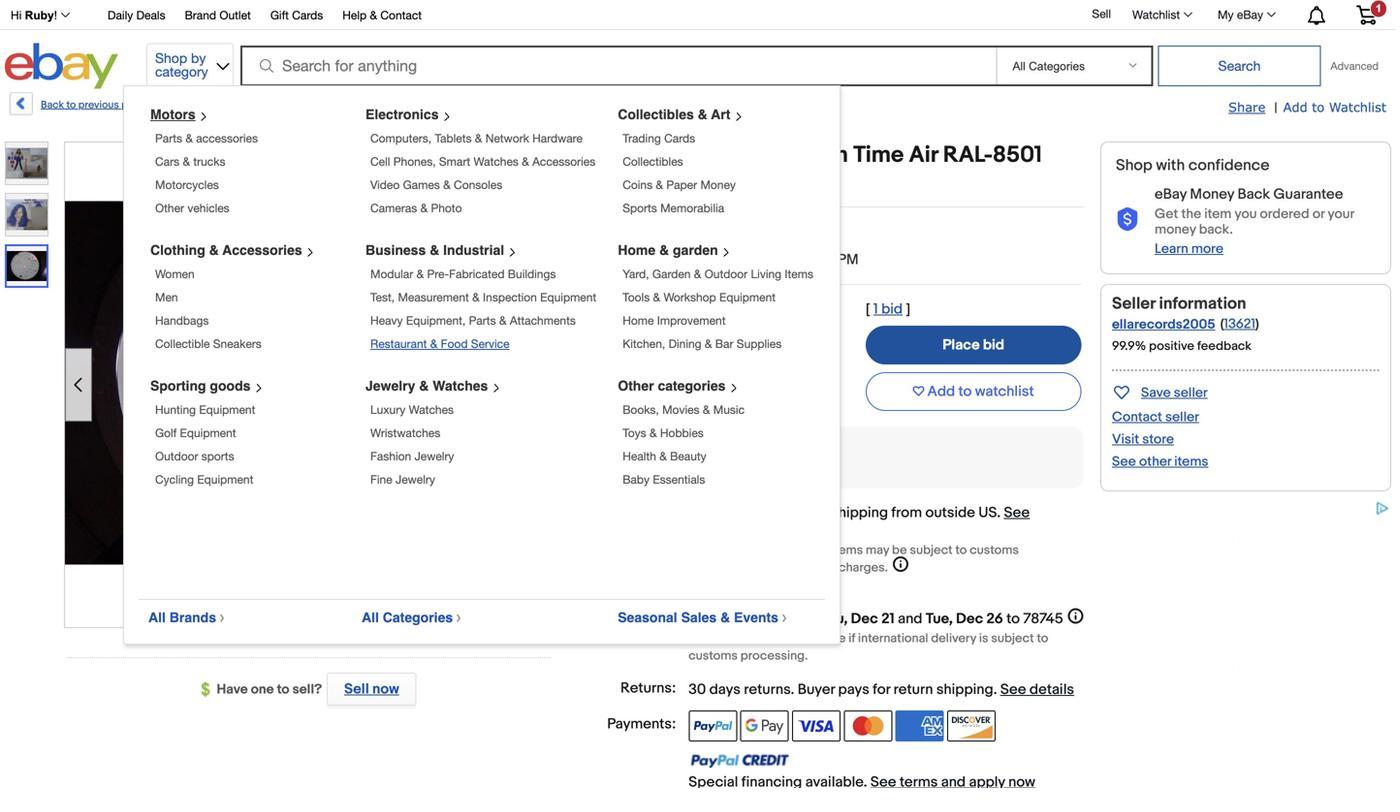 Task type: vqa. For each thing, say whether or not it's contained in the screenshot.
Books, Movies & Music link
yes



Task type: describe. For each thing, give the bounding box(es) containing it.
easy.
[[681, 449, 713, 466]]

equipment down goods
[[199, 403, 255, 416]]

women
[[155, 267, 195, 281]]

2 vertical spatial see
[[1001, 681, 1027, 699]]

& up tools & workshop equipment link
[[694, 267, 701, 281]]

measurement
[[398, 290, 469, 304]]

gift cards
[[270, 8, 323, 22]]

supplies
[[737, 337, 782, 351]]

customs inside international shipment of items may be subject to customs processing and additional charges.
[[970, 543, 1019, 558]]

brand outlet link
[[185, 5, 251, 27]]

golf equipment link
[[155, 426, 236, 440]]

seller for contact
[[1166, 409, 1200, 426]]

sell for sell now
[[344, 681, 369, 698]]

2 vertical spatial jewelry
[[396, 473, 435, 486]]

. up discover image
[[994, 681, 997, 699]]

left:
[[650, 251, 676, 269]]

& down network
[[522, 155, 529, 168]]

collectibles & art
[[618, 107, 731, 122]]

in
[[192, 99, 200, 112]]

international
[[858, 631, 929, 646]]

add to watchlist button
[[866, 372, 1082, 411]]

& left bar
[[705, 337, 712, 351]]

save seller button
[[1112, 381, 1208, 403]]

sell now
[[344, 681, 399, 698]]

gift cards link
[[270, 5, 323, 27]]

contact inside contact seller visit store see other items
[[1112, 409, 1163, 426]]

japan
[[568, 169, 631, 197]]

all for all categories
[[362, 610, 379, 625]]

1 vertical spatial watches
[[433, 378, 488, 394]]

0 vertical spatial with details__icon image
[[1116, 208, 1139, 232]]

sporting
[[150, 378, 206, 394]]

1 inside account navigation
[[1376, 2, 1382, 14]]

all for all brands
[[148, 610, 166, 625]]

essentials
[[653, 473, 705, 486]]

buyer
[[798, 681, 835, 699]]

phones,
[[393, 155, 436, 168]]

trucks
[[193, 155, 225, 168]]

& left "pre-"
[[417, 267, 424, 281]]

breathe easy.
[[630, 449, 716, 466]]

save seller
[[1141, 385, 1208, 401]]

daily deals link
[[108, 5, 165, 27]]

modular & pre-fabricated buildings test, measurement & inspection equipment heavy equipment, parts & attachments restaurant & food service
[[370, 267, 597, 351]]

tablets
[[435, 131, 472, 145]]

clothing
[[150, 242, 205, 258]]

seller
[[1112, 294, 1156, 314]]

!
[[54, 9, 57, 22]]

if
[[849, 631, 855, 646]]

to left previous
[[66, 99, 76, 112]]

back to previous page link
[[8, 92, 146, 122]]

my ebay
[[1218, 8, 1264, 21]]

your
[[1328, 206, 1354, 223]]

delivery:
[[617, 610, 676, 628]]

hunting
[[155, 403, 196, 416]]

. right outside at the bottom
[[997, 504, 1001, 522]]

1 horizontal spatial us
[[979, 504, 997, 522]]

fashion jewelry link
[[370, 449, 454, 463]]

add to watchlist link
[[1284, 99, 1387, 116]]

& up luxury watches link
[[419, 378, 429, 394]]

equipment down sports
[[197, 473, 253, 486]]

motorcycles link
[[155, 178, 219, 192]]

subject inside please allow additional time if international delivery is subject to customs processing.
[[991, 631, 1034, 646]]

see inside contact seller visit store see other items
[[1112, 454, 1136, 470]]

parts inside 'modular & pre-fabricated buildings test, measurement & inspection equipment heavy equipment, parts & attachments restaurant & food service'
[[469, 314, 496, 327]]

fashion
[[370, 449, 411, 463]]

to right one
[[277, 682, 290, 698]]

back to previous page
[[41, 99, 146, 112]]

women link
[[155, 267, 195, 281]]

8501
[[993, 142, 1042, 169]]

sports
[[201, 449, 234, 463]]

equipment inside the yard, garden & outdoor living items tools & workshop equipment home improvement kitchen, dining & bar supplies
[[720, 290, 776, 304]]

items inside contact seller visit store see other items
[[1175, 454, 1209, 470]]

shop by category button
[[146, 43, 234, 85]]

food
[[441, 337, 468, 351]]

picture 3 of 3 image
[[7, 246, 47, 286]]

accessories
[[196, 131, 258, 145]]

see inside see details
[[1004, 504, 1030, 522]]

estimated
[[689, 610, 756, 628]]

1 dec from the left
[[851, 610, 878, 628]]

99.9%
[[1112, 339, 1146, 354]]

items inside international shipment of items may be subject to customs processing and additional charges.
[[832, 543, 863, 558]]

baby
[[623, 473, 650, 486]]

& right cars
[[183, 155, 190, 168]]

Search for anything text field
[[243, 48, 992, 84]]

service
[[471, 337, 510, 351]]

vinyl records link
[[426, 99, 492, 112]]

& up cars & trucks link
[[186, 131, 193, 145]]

my
[[1218, 8, 1234, 21]]

0 horizontal spatial |
[[153, 99, 156, 112]]

dollar sign image
[[201, 682, 217, 698]]

pays
[[838, 681, 870, 699]]

pm
[[838, 251, 859, 269]]

money inside ebay money back guarantee get the item you ordered or your money back. learn more
[[1190, 186, 1235, 203]]

0 horizontal spatial us
[[673, 301, 706, 331]]

& right sales
[[721, 610, 730, 625]]

seller for save
[[1174, 385, 1208, 401]]

0 vertical spatial music
[[380, 99, 409, 112]]

tatsuro yamashita ride on time air ral-8501 japan  vinyl lp obi - picture 3 of 3 image
[[65, 201, 550, 565]]

back inside ebay money back guarantee get the item you ordered or your money back. learn more
[[1238, 186, 1270, 203]]

international
[[689, 543, 759, 558]]

discover image
[[948, 711, 996, 742]]

cars & trucks link
[[155, 155, 225, 168]]

clothing & accessories link
[[150, 242, 323, 258]]

help & contact link
[[343, 5, 422, 27]]

visa image
[[792, 711, 841, 742]]

ral-
[[943, 142, 993, 169]]

0 vertical spatial jewelry
[[366, 378, 415, 394]]

shop for shop with confidence
[[1116, 156, 1153, 175]]

and inside international shipment of items may be subject to customs processing and additional charges.
[[756, 561, 777, 576]]

& up garden
[[659, 242, 669, 258]]

0 vertical spatial see details link
[[689, 504, 1030, 539]]

1 vertical spatial details
[[1030, 681, 1074, 699]]

air
[[909, 142, 938, 169]]

contact inside account navigation
[[381, 8, 422, 22]]

watchlist link
[[1122, 3, 1202, 26]]

american express image
[[896, 711, 944, 742]]

baby essentials link
[[623, 473, 705, 486]]

buildings
[[508, 267, 556, 281]]

home inside the yard, garden & outdoor living items tools & workshop equipment home improvement kitchen, dining & bar supplies
[[623, 314, 654, 327]]

equipment,
[[406, 314, 466, 327]]

& right the tools
[[653, 290, 660, 304]]

customs inside please allow additional time if international delivery is subject to customs processing.
[[689, 649, 738, 664]]

workshop
[[664, 290, 716, 304]]

beauty
[[670, 449, 707, 463]]

account navigation
[[0, 0, 1392, 30]]

& up cell phones, smart watches & accessories link
[[475, 131, 482, 145]]

collectibles inside trading cards collectibles coins & paper money sports memorabilia
[[623, 155, 683, 168]]

art
[[711, 107, 731, 122]]

daily deals
[[108, 8, 165, 22]]

coins
[[623, 178, 653, 192]]

78745
[[1023, 610, 1064, 628]]

additional inside please allow additional time if international delivery is subject to customs processing.
[[761, 631, 818, 646]]

0 vertical spatial home
[[618, 242, 656, 258]]

parts inside parts & accessories cars & trucks motorcycles other vehicles
[[155, 131, 182, 145]]

jewelry & watches
[[366, 378, 488, 394]]

cards for gift
[[292, 8, 323, 22]]

advanced link
[[1321, 47, 1389, 85]]

& left food
[[430, 337, 438, 351]]

cell phones, smart watches & accessories link
[[370, 155, 596, 168]]

vinyl
[[426, 99, 449, 112]]

trading cards collectibles coins & paper money sports memorabilia
[[623, 131, 736, 215]]

details inside see details
[[689, 522, 733, 539]]

current bid:
[[583, 301, 663, 318]]

music inside books, movies & music toys & hobbies health & beauty baby essentials
[[714, 403, 745, 416]]

feedback
[[1197, 339, 1252, 354]]

handbags link
[[155, 314, 209, 327]]

1 link
[[1345, 0, 1389, 28]]

from
[[892, 504, 922, 522]]

vinyl records
[[426, 99, 492, 112]]

business & industrial link
[[366, 242, 525, 258]]

my ebay link
[[1207, 3, 1285, 26]]

shop for shop by category
[[155, 50, 187, 66]]

place bid button
[[866, 326, 1082, 365]]

cycling
[[155, 473, 194, 486]]

add inside share | add to watchlist
[[1284, 99, 1308, 114]]

trading
[[623, 131, 661, 145]]

picture 2 of 3 image
[[6, 194, 48, 236]]

test, measurement & inspection equipment link
[[370, 290, 597, 304]]

dining
[[669, 337, 702, 351]]

0 vertical spatial back
[[41, 99, 64, 112]]

time inside 'tatsuro yamashita ride on time air ral-8501 japan  vinyl lp obi'
[[853, 142, 904, 169]]

ebay inside ebay money back guarantee get the item you ordered or your money back. learn more
[[1155, 186, 1187, 203]]



Task type: locate. For each thing, give the bounding box(es) containing it.
seller down "save seller"
[[1166, 409, 1200, 426]]

0 horizontal spatial money
[[701, 178, 736, 192]]

0 vertical spatial collectibles
[[618, 107, 694, 122]]

sell link
[[1084, 7, 1120, 20]]

items up charges. at the right
[[832, 543, 863, 558]]

parts up cars
[[155, 131, 182, 145]]

shop
[[155, 50, 187, 66], [1116, 156, 1153, 175]]

contact right help
[[381, 8, 422, 22]]

subject inside international shipment of items may be subject to customs processing and additional charges.
[[910, 543, 953, 558]]

sell inside sell now link
[[344, 681, 369, 698]]

collectibles up trading cards link
[[618, 107, 694, 122]]

& up 'photo'
[[443, 178, 451, 192]]

& left 'photo'
[[420, 201, 428, 215]]

parts & accessories cars & trucks motorcycles other vehicles
[[155, 131, 258, 215]]

watchlist inside account navigation
[[1133, 8, 1180, 21]]

to inside international shipment of items may be subject to customs processing and additional charges.
[[956, 543, 967, 558]]

allow
[[729, 631, 759, 646]]

picture 1 of 3 image
[[6, 143, 48, 184]]

wristwatches
[[370, 426, 440, 440]]

jewelry down the wristwatches link
[[415, 449, 454, 463]]

0 vertical spatial seller
[[1174, 385, 1208, 401]]

coins & paper money link
[[623, 178, 736, 192]]

back.
[[1199, 222, 1233, 238]]

previous
[[78, 99, 119, 112]]

collectible sneakers link
[[155, 337, 262, 351]]

luxury
[[370, 403, 406, 416]]

& inside account navigation
[[370, 8, 377, 22]]

1 horizontal spatial cards
[[664, 131, 695, 145]]

& right movies at the bottom of page
[[703, 403, 710, 416]]

2 dec from the left
[[956, 610, 984, 628]]

0 horizontal spatial accessories
[[222, 242, 302, 258]]

1 vertical spatial additional
[[761, 631, 818, 646]]

please
[[689, 631, 727, 646]]

details
[[689, 522, 733, 539], [1030, 681, 1074, 699]]

for
[[873, 681, 890, 699]]

outdoor up the cycling
[[155, 449, 198, 463]]

1 horizontal spatial accessories
[[533, 155, 596, 168]]

to down 78745
[[1037, 631, 1049, 646]]

1 vertical spatial cards
[[664, 131, 695, 145]]

home down the tools
[[623, 314, 654, 327]]

shop left by
[[155, 50, 187, 66]]

1 vertical spatial collectibles
[[623, 155, 683, 168]]

1 vertical spatial bid
[[983, 336, 1005, 354]]

1 vertical spatial see details link
[[1001, 681, 1074, 699]]

0 horizontal spatial all
[[148, 610, 166, 625]]

restaurant
[[370, 337, 427, 351]]

money
[[1155, 222, 1196, 238]]

1 horizontal spatial details
[[1030, 681, 1074, 699]]

0 horizontal spatial 1
[[874, 301, 878, 318]]

vinyl
[[636, 169, 702, 197]]

1 horizontal spatial time
[[853, 142, 904, 169]]

customs down outside at the bottom
[[970, 543, 1019, 558]]

other up books, at bottom left
[[618, 378, 654, 394]]

watches down network
[[474, 155, 519, 168]]

0 vertical spatial additional
[[780, 561, 836, 576]]

seller inside button
[[1174, 385, 1208, 401]]

subject down 26
[[991, 631, 1034, 646]]

equipment down living
[[720, 290, 776, 304]]

home improvement link
[[623, 314, 726, 327]]

0 horizontal spatial contact
[[381, 8, 422, 22]]

0 horizontal spatial customs
[[689, 649, 738, 664]]

& down 'fabricated'
[[472, 290, 480, 304]]

1 vertical spatial and
[[898, 610, 923, 628]]

1 inside us $0.99 main content
[[874, 301, 878, 318]]

1 all from the left
[[148, 610, 166, 625]]

1 horizontal spatial contact
[[1112, 409, 1163, 426]]

& right clothing
[[209, 242, 219, 258]]

0 vertical spatial sell
[[1092, 7, 1111, 20]]

accessories down vehicles
[[222, 242, 302, 258]]

| inside share | add to watchlist
[[1275, 100, 1278, 116]]

0 horizontal spatial other
[[155, 201, 184, 215]]

by
[[191, 50, 206, 66]]

cards down collectibles & art link
[[664, 131, 695, 145]]

cards right the gift
[[292, 8, 323, 22]]

accessories inside computers, tablets & network hardware cell phones, smart watches & accessories video games & consoles cameras & photo
[[533, 155, 596, 168]]

master card image
[[844, 711, 893, 742]]

ebay right my
[[1237, 8, 1264, 21]]

between
[[759, 610, 817, 628]]

collectibles down trading cards link
[[623, 155, 683, 168]]

return
[[894, 681, 933, 699]]

shipping
[[830, 504, 888, 522]]

advertisement region
[[1101, 501, 1392, 744]]

with details__icon image left get
[[1116, 208, 1139, 232]]

0 horizontal spatial with details__icon image
[[590, 448, 608, 467]]

to down outside at the bottom
[[956, 543, 967, 558]]

ebay up get
[[1155, 186, 1187, 203]]

2 vertical spatial watches
[[409, 403, 454, 416]]

collectibles link
[[623, 155, 683, 168]]

outdoor up tools & workshop equipment link
[[705, 267, 748, 281]]

money down yamashita
[[701, 178, 736, 192]]

1 vertical spatial contact
[[1112, 409, 1163, 426]]

0 vertical spatial contact
[[381, 8, 422, 22]]

place bid
[[943, 336, 1005, 354]]

with details__icon image left health
[[590, 448, 608, 467]]

1 vertical spatial outdoor
[[155, 449, 198, 463]]

jewelry down fashion jewelry link
[[396, 473, 435, 486]]

| inside us $0.99 main content
[[732, 251, 735, 269]]

1 horizontal spatial other
[[618, 378, 654, 394]]

to down advanced link
[[1312, 99, 1325, 114]]

watchlist right sell link
[[1133, 8, 1180, 21]]

watches down jewelry & watches
[[409, 403, 454, 416]]

us $0.99 main content
[[568, 142, 1086, 788]]

see details link down 78745
[[1001, 681, 1074, 699]]

other inside parts & accessories cars & trucks motorcycles other vehicles
[[155, 201, 184, 215]]

&
[[370, 8, 377, 22], [698, 107, 708, 122], [186, 131, 193, 145], [475, 131, 482, 145], [183, 155, 190, 168], [522, 155, 529, 168], [443, 178, 451, 192], [656, 178, 663, 192], [420, 201, 428, 215], [209, 242, 219, 258], [430, 242, 440, 258], [659, 242, 669, 258], [417, 267, 424, 281], [694, 267, 701, 281], [472, 290, 480, 304], [653, 290, 660, 304], [499, 314, 507, 327], [430, 337, 438, 351], [705, 337, 712, 351], [419, 378, 429, 394], [703, 403, 710, 416], [650, 426, 657, 440], [660, 449, 667, 463], [721, 610, 730, 625]]

bid inside button
[[983, 336, 1005, 354]]

1 vertical spatial shop
[[1116, 156, 1153, 175]]

0 horizontal spatial outdoor
[[155, 449, 198, 463]]

0 horizontal spatial details
[[689, 522, 733, 539]]

shop left the "with"
[[1116, 156, 1153, 175]]

1 horizontal spatial music
[[714, 403, 745, 416]]

money inside trading cards collectibles coins & paper money sports memorabilia
[[701, 178, 736, 192]]

cards for trading
[[664, 131, 695, 145]]

0 vertical spatial ebay
[[1237, 8, 1264, 21]]

bid
[[882, 301, 903, 318], [983, 336, 1005, 354]]

0 vertical spatial outdoor
[[705, 267, 748, 281]]

0 horizontal spatial ebay
[[1155, 186, 1187, 203]]

google pay image
[[741, 711, 789, 742]]

photo
[[431, 201, 462, 215]]

inspection
[[483, 290, 537, 304]]

category:
[[202, 99, 248, 112]]

with details__icon image inside us $0.99 main content
[[590, 448, 608, 467]]

2 all from the left
[[362, 610, 379, 625]]

0 vertical spatial watches
[[474, 155, 519, 168]]

1 up advanced
[[1376, 2, 1382, 14]]

0 vertical spatial watchlist
[[1133, 8, 1180, 21]]

& left art
[[698, 107, 708, 122]]

1 vertical spatial watchlist
[[1329, 99, 1387, 114]]

0 horizontal spatial items
[[832, 543, 863, 558]]

1 horizontal spatial 1
[[1376, 2, 1382, 14]]

1 vertical spatial jewelry
[[415, 449, 454, 463]]

1 vertical spatial accessories
[[222, 242, 302, 258]]

1 vertical spatial parts
[[469, 314, 496, 327]]

paypal credit image
[[689, 753, 790, 769]]

0 horizontal spatial and
[[756, 561, 777, 576]]

share | add to watchlist
[[1229, 99, 1387, 116]]

30 days returns . buyer pays for return shipping . see details
[[689, 681, 1074, 699]]

add down place
[[928, 383, 955, 401]]

1 vertical spatial sell
[[344, 681, 369, 698]]

network
[[486, 131, 529, 145]]

brand
[[185, 8, 216, 22]]

golf
[[155, 426, 177, 440]]

11h
[[709, 251, 727, 269]]

have
[[217, 682, 248, 698]]

1 horizontal spatial and
[[898, 610, 923, 628]]

0 vertical spatial see
[[1112, 454, 1136, 470]]

1 horizontal spatial all
[[362, 610, 379, 625]]

luxury watches link
[[370, 403, 454, 416]]

0 vertical spatial parts
[[155, 131, 182, 145]]

lp
[[707, 169, 731, 197]]

processing.
[[741, 649, 808, 664]]

equipment down hunting equipment link
[[180, 426, 236, 440]]

us
[[673, 301, 706, 331], [979, 504, 997, 522]]

fine
[[370, 473, 392, 486]]

equipment inside 'modular & pre-fabricated buildings test, measurement & inspection equipment heavy equipment, parts & attachments restaurant & food service'
[[540, 290, 597, 304]]

to right 26
[[1007, 610, 1020, 628]]

shop inside shop by category
[[155, 50, 187, 66]]

help & contact
[[343, 8, 422, 22]]

other
[[155, 201, 184, 215], [618, 378, 654, 394]]

sell
[[1092, 7, 1111, 20], [344, 681, 369, 698]]

all brands
[[148, 610, 216, 625]]

[
[[866, 301, 870, 318]]

payments:
[[607, 716, 676, 733]]

1 horizontal spatial bid
[[983, 336, 1005, 354]]

parts down test, measurement & inspection equipment "link"
[[469, 314, 496, 327]]

health & beauty link
[[623, 449, 707, 463]]

0 vertical spatial details
[[689, 522, 733, 539]]

1 horizontal spatial outdoor
[[705, 267, 748, 281]]

1 vertical spatial time
[[614, 251, 647, 269]]

0 vertical spatial subject
[[910, 543, 953, 558]]

1 vertical spatial with details__icon image
[[590, 448, 608, 467]]

sneakers
[[213, 337, 262, 351]]

0 vertical spatial time
[[853, 142, 904, 169]]

all categories link
[[362, 610, 469, 625]]

seller right save
[[1174, 385, 1208, 401]]

share
[[1229, 99, 1266, 114]]

add right share
[[1284, 99, 1308, 114]]

contact up visit store link
[[1112, 409, 1163, 426]]

sell left the watchlist link
[[1092, 7, 1111, 20]]

all brands link
[[148, 610, 233, 625]]

to inside share | add to watchlist
[[1312, 99, 1325, 114]]

and right 21
[[898, 610, 923, 628]]

may
[[866, 543, 889, 558]]

26
[[987, 610, 1003, 628]]

additional down of
[[780, 561, 836, 576]]

sell?
[[292, 682, 322, 698]]

with details__icon image
[[1116, 208, 1139, 232], [590, 448, 608, 467]]

bid left ]
[[882, 301, 903, 318]]

1 vertical spatial other
[[618, 378, 654, 394]]

men link
[[155, 290, 178, 304]]

processing
[[689, 561, 753, 576]]

returns
[[744, 681, 791, 699]]

& right coins
[[656, 178, 663, 192]]

0 vertical spatial 1
[[1376, 2, 1382, 14]]

0 vertical spatial add
[[1284, 99, 1308, 114]]

category
[[155, 64, 208, 80]]

2 horizontal spatial |
[[1275, 100, 1278, 116]]

days
[[709, 681, 741, 699]]

& down "toys & hobbies" link
[[660, 449, 667, 463]]

0 vertical spatial cards
[[292, 8, 323, 22]]

delivery
[[931, 631, 977, 646]]

& inside trading cards collectibles coins & paper money sports memorabilia
[[656, 178, 663, 192]]

1 horizontal spatial add
[[1284, 99, 1308, 114]]

subject
[[910, 543, 953, 558], [991, 631, 1034, 646]]

all left categories
[[362, 610, 379, 625]]

1 horizontal spatial parts
[[469, 314, 496, 327]]

jewelry up luxury
[[366, 378, 415, 394]]

1 horizontal spatial money
[[1190, 186, 1235, 203]]

music up computers,
[[380, 99, 409, 112]]

home up yard, on the top
[[618, 242, 656, 258]]

outdoor inside the yard, garden & outdoor living items tools & workshop equipment home improvement kitchen, dining & bar supplies
[[705, 267, 748, 281]]

0 vertical spatial bid
[[882, 301, 903, 318]]

health
[[623, 449, 656, 463]]

watches down food
[[433, 378, 488, 394]]

categories
[[383, 610, 453, 625]]

& down inspection
[[499, 314, 507, 327]]

and down 'shipment'
[[756, 561, 777, 576]]

1 horizontal spatial shop
[[1116, 156, 1153, 175]]

1 vertical spatial 1
[[874, 301, 878, 318]]

0 horizontal spatial subject
[[910, 543, 953, 558]]

shipping
[[937, 681, 994, 699]]

accessories down hardware
[[533, 155, 596, 168]]

0 horizontal spatial music
[[380, 99, 409, 112]]

0 vertical spatial and
[[756, 561, 777, 576]]

back up the you
[[1238, 186, 1270, 203]]

see down visit on the bottom right of the page
[[1112, 454, 1136, 470]]

additional inside international shipment of items may be subject to customs processing and additional charges.
[[780, 561, 836, 576]]

outdoor inside hunting equipment golf equipment outdoor sports cycling equipment
[[155, 449, 198, 463]]

back left previous
[[41, 99, 64, 112]]

time left left:
[[614, 251, 647, 269]]

| right "share" button
[[1275, 100, 1278, 116]]

wristwatches link
[[370, 426, 440, 440]]

other categories link
[[618, 378, 746, 394]]

1 right [
[[874, 301, 878, 318]]

smart
[[439, 155, 470, 168]]

music down "categories"
[[714, 403, 745, 416]]

1 vertical spatial subject
[[991, 631, 1034, 646]]

1 vertical spatial customs
[[689, 649, 738, 664]]

0 horizontal spatial time
[[614, 251, 647, 269]]

& up "pre-"
[[430, 242, 440, 258]]

& right toys
[[650, 426, 657, 440]]

0 vertical spatial shop
[[155, 50, 187, 66]]

sales
[[681, 610, 717, 625]]

details up international
[[689, 522, 733, 539]]

sell for sell
[[1092, 7, 1111, 20]]

money
[[701, 178, 736, 192], [1190, 186, 1235, 203]]

cars
[[155, 155, 180, 168]]

| left listed
[[153, 99, 156, 112]]

outdoor
[[705, 267, 748, 281], [155, 449, 198, 463]]

1 vertical spatial back
[[1238, 186, 1270, 203]]

| right "11h"
[[732, 251, 735, 269]]

cards inside gift cards link
[[292, 8, 323, 22]]

watches inside luxury watches wristwatches fashion jewelry fine jewelry
[[409, 403, 454, 416]]

cameras & photo link
[[370, 201, 462, 215]]

1 horizontal spatial items
[[1175, 454, 1209, 470]]

see details link up may
[[689, 504, 1030, 539]]

add inside button
[[928, 383, 955, 401]]

thu,
[[820, 610, 848, 628]]

customs down please
[[689, 649, 738, 664]]

1 vertical spatial us
[[979, 504, 997, 522]]

paypal image
[[689, 711, 737, 742]]

items right other
[[1175, 454, 1209, 470]]

. left buyer
[[791, 681, 795, 699]]

0 vertical spatial items
[[1175, 454, 1209, 470]]

see right outside at the bottom
[[1004, 504, 1030, 522]]

| listed in category:
[[153, 99, 248, 112]]

charges.
[[839, 561, 888, 576]]

international shipment of items may be subject to customs processing and additional charges.
[[689, 543, 1019, 576]]

guarantee
[[1274, 186, 1344, 203]]

0 horizontal spatial bid
[[882, 301, 903, 318]]

seasonal sales & events
[[618, 610, 779, 625]]

1 horizontal spatial sell
[[1092, 7, 1111, 20]]

seller
[[1174, 385, 1208, 401], [1166, 409, 1200, 426]]

watches inside computers, tablets & network hardware cell phones, smart watches & accessories video games & consoles cameras & photo
[[474, 155, 519, 168]]

1 horizontal spatial with details__icon image
[[1116, 208, 1139, 232]]

watchlist inside share | add to watchlist
[[1329, 99, 1387, 114]]

money up "item" at the top right
[[1190, 186, 1235, 203]]

1 horizontal spatial |
[[732, 251, 735, 269]]

to inside please allow additional time if international delivery is subject to customs processing.
[[1037, 631, 1049, 646]]

to inside button
[[959, 383, 972, 401]]

1 vertical spatial items
[[832, 543, 863, 558]]

ebay inside account navigation
[[1237, 8, 1264, 21]]

0 vertical spatial other
[[155, 201, 184, 215]]

other down motorcycles
[[155, 201, 184, 215]]

& right help
[[370, 8, 377, 22]]

jewelry
[[366, 378, 415, 394], [415, 449, 454, 463], [396, 473, 435, 486]]

shop by category banner
[[0, 0, 1392, 645]]

shipment
[[762, 543, 815, 558]]

accessories
[[533, 155, 596, 168], [222, 242, 302, 258]]

0 horizontal spatial cards
[[292, 8, 323, 22]]

bid right place
[[983, 336, 1005, 354]]

more
[[1192, 241, 1224, 257]]

items
[[785, 267, 814, 281]]

0 vertical spatial accessories
[[533, 155, 596, 168]]

0 vertical spatial us
[[673, 301, 706, 331]]

watchlist down advanced
[[1329, 99, 1387, 114]]

see right shipping on the right bottom of the page
[[1001, 681, 1027, 699]]

1 horizontal spatial customs
[[970, 543, 1019, 558]]

0 vertical spatial customs
[[970, 543, 1019, 558]]

improvement
[[657, 314, 726, 327]]

None submit
[[1158, 46, 1321, 86]]

sell inside account navigation
[[1092, 7, 1111, 20]]

events
[[734, 610, 779, 625]]

0 horizontal spatial dec
[[851, 610, 878, 628]]

dec up if
[[851, 610, 878, 628]]

1 bid link
[[874, 301, 903, 318]]

and
[[756, 561, 777, 576], [898, 610, 923, 628]]

1 horizontal spatial watchlist
[[1329, 99, 1387, 114]]

seller inside contact seller visit store see other items
[[1166, 409, 1200, 426]]

on
[[818, 142, 848, 169]]

none submit inside shop by category banner
[[1158, 46, 1321, 86]]

cards inside trading cards collectibles coins & paper money sports memorabilia
[[664, 131, 695, 145]]

1 vertical spatial add
[[928, 383, 955, 401]]



